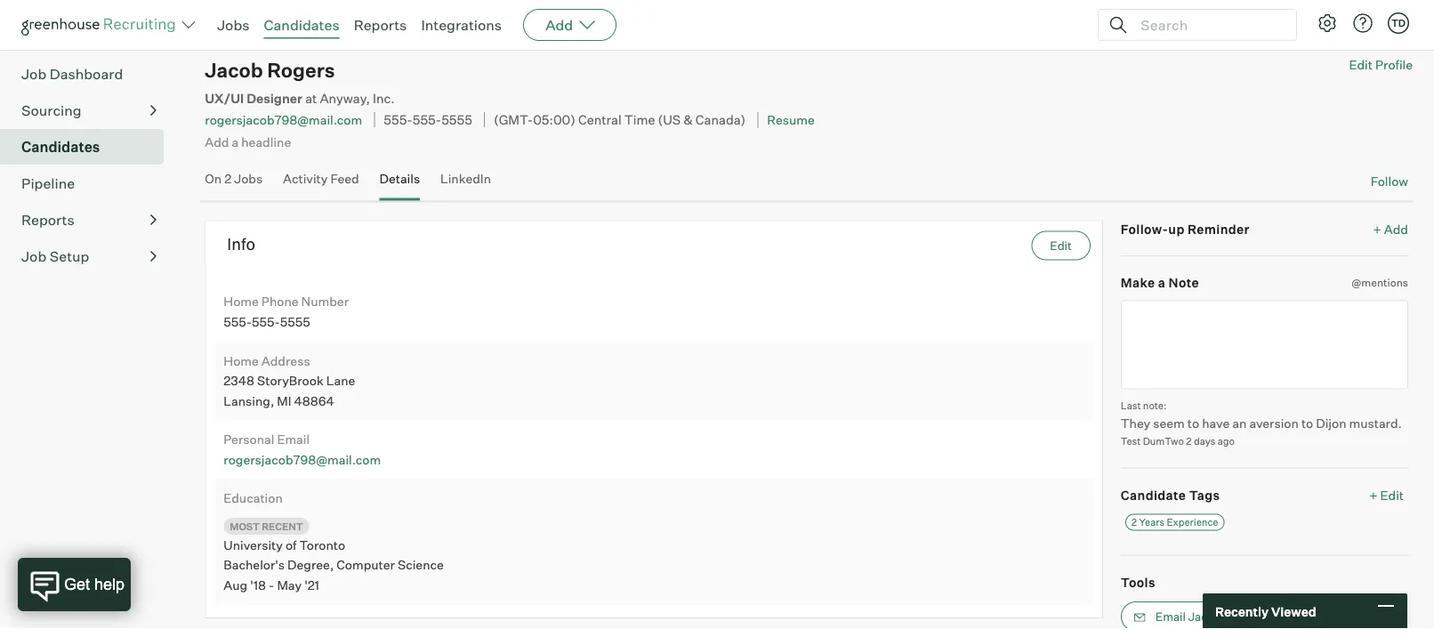 Task type: vqa. For each thing, say whether or not it's contained in the screenshot.
second THE MM text box from the bottom of the "Education" element
no



Task type: describe. For each thing, give the bounding box(es) containing it.
aug
[[224, 577, 247, 593]]

viewed
[[1271, 603, 1316, 619]]

pipeline
[[21, 175, 75, 192]]

aversion
[[1250, 415, 1299, 431]]

0 vertical spatial jobs
[[217, 16, 250, 34]]

edit profile
[[1349, 57, 1413, 73]]

0 vertical spatial reports link
[[354, 16, 407, 34]]

address
[[261, 353, 310, 368]]

jacob inside jacob rogers ux/ui designer at anyway, inc.
[[205, 58, 263, 82]]

computer
[[337, 557, 395, 573]]

555- up 2348
[[224, 314, 252, 330]]

2 vertical spatial 2
[[1132, 516, 1137, 528]]

details
[[379, 171, 420, 186]]

edit inside "link"
[[1380, 487, 1404, 503]]

home for 555-
[[224, 294, 259, 309]]

0 vertical spatial rogersjacob798@mail.com
[[205, 112, 362, 128]]

activity feed link
[[283, 171, 359, 197]]

0 vertical spatial reports
[[354, 16, 407, 34]]

,
[[330, 557, 334, 573]]

linkedin
[[440, 171, 491, 186]]

follow
[[1371, 174, 1408, 189]]

make
[[1121, 275, 1155, 291]]

job for job setup
[[21, 248, 46, 265]]

university
[[224, 537, 283, 553]]

1 vertical spatial rogersjacob798@mail.com link
[[224, 452, 381, 467]]

1 vertical spatial candidates link
[[21, 136, 157, 158]]

0 horizontal spatial 2
[[224, 171, 231, 186]]

home for storybrook
[[224, 353, 259, 368]]

add for add
[[546, 16, 573, 34]]

phone
[[261, 294, 299, 309]]

setup
[[50, 248, 89, 265]]

most
[[230, 520, 260, 532]]

follow-
[[1121, 221, 1169, 237]]

note:
[[1143, 400, 1167, 412]]

'18
[[250, 577, 266, 593]]

science
[[398, 557, 444, 573]]

555- down inc.
[[384, 112, 413, 128]]

on
[[205, 171, 222, 186]]

'21
[[304, 577, 319, 593]]

mustard.
[[1349, 415, 1402, 431]]

jacob rogers ux/ui designer at anyway, inc.
[[205, 58, 395, 106]]

linkedin link
[[440, 171, 491, 197]]

last
[[1121, 400, 1141, 412]]

integrations link
[[421, 16, 502, 34]]

an
[[1233, 415, 1247, 431]]

2 inside "last note: they seem to have an aversion to dijon mustard. test dumtwo               2 days               ago"
[[1186, 435, 1192, 447]]

email for tools
[[1156, 610, 1186, 624]]

they
[[1121, 415, 1151, 431]]

anyway,
[[320, 90, 370, 106]]

job setup link
[[21, 246, 157, 267]]

+ edit link
[[1365, 483, 1408, 507]]

1 horizontal spatial 5555
[[441, 112, 472, 128]]

jobs link
[[217, 16, 250, 34]]

ux/ui
[[205, 90, 244, 106]]

mi
[[277, 393, 291, 408]]

add for add a headline
[[205, 134, 229, 149]]

personal email rogersjacob798@mail.com
[[224, 431, 381, 467]]

0 vertical spatial rogersjacob798@mail.com link
[[205, 112, 362, 128]]

(gmt-
[[494, 112, 533, 128]]

inc.
[[373, 90, 395, 106]]

ago
[[1218, 435, 1235, 447]]

48864
[[294, 393, 334, 408]]

follow-up reminder
[[1121, 221, 1250, 237]]

configure image
[[1317, 12, 1338, 34]]

on 2 jobs
[[205, 171, 263, 186]]

time
[[624, 112, 655, 128]]

555- up details
[[413, 112, 442, 128]]

-
[[269, 577, 274, 593]]

td button
[[1388, 12, 1409, 34]]

dumtwo
[[1143, 435, 1184, 447]]

+ for + add
[[1373, 221, 1382, 237]]

job setup
[[21, 248, 89, 265]]

tools email jacob
[[1121, 574, 1222, 624]]

2 to from the left
[[1302, 415, 1313, 431]]

candidate tags
[[1121, 487, 1220, 503]]

recently
[[1215, 603, 1269, 619]]

may
[[277, 577, 302, 593]]

profile
[[1375, 57, 1413, 73]]

job dashboard
[[21, 65, 123, 83]]

@mentions link
[[1352, 274, 1408, 291]]

headline
[[241, 134, 291, 149]]

td button
[[1384, 9, 1413, 37]]

edit for edit
[[1050, 239, 1072, 253]]

1 vertical spatial reports link
[[21, 209, 157, 231]]

have
[[1202, 415, 1230, 431]]

Search text field
[[1136, 12, 1280, 38]]

reminder
[[1188, 221, 1250, 237]]

info
[[227, 234, 255, 254]]

details link
[[379, 171, 420, 197]]

canada)
[[696, 112, 746, 128]]

days
[[1194, 435, 1216, 447]]

5555 inside home phone number 555-555-5555
[[280, 314, 310, 330]]



Task type: locate. For each thing, give the bounding box(es) containing it.
edit
[[1349, 57, 1373, 73], [1050, 239, 1072, 253], [1380, 487, 1404, 503]]

0 vertical spatial 2
[[224, 171, 231, 186]]

reports link up inc.
[[354, 16, 407, 34]]

1 vertical spatial 5555
[[280, 314, 310, 330]]

(gmt-05:00) central time (us & canada)
[[494, 112, 746, 128]]

1 vertical spatial a
[[1158, 275, 1166, 291]]

(us
[[658, 112, 681, 128]]

reports down pipeline
[[21, 211, 75, 229]]

number
[[301, 294, 349, 309]]

home address 2348 storybrook lane lansing, mi 48864
[[224, 353, 355, 408]]

storybrook
[[257, 373, 324, 388]]

0 vertical spatial job
[[21, 65, 46, 83]]

toronto
[[299, 537, 345, 553]]

0 vertical spatial email
[[277, 431, 310, 447]]

(19)
[[21, 12, 43, 27]]

1 horizontal spatial edit
[[1349, 57, 1373, 73]]

recent
[[262, 520, 303, 532]]

a left headline
[[232, 134, 239, 149]]

resume link
[[767, 112, 815, 128]]

sourcing
[[21, 102, 82, 119]]

1 home from the top
[[224, 294, 259, 309]]

0 horizontal spatial candidates link
[[21, 136, 157, 158]]

note
[[1169, 275, 1199, 291]]

candidates link up pipeline link
[[21, 136, 157, 158]]

email inside personal email rogersjacob798@mail.com
[[277, 431, 310, 447]]

0 vertical spatial candidates link
[[264, 16, 340, 34]]

years
[[1139, 516, 1165, 528]]

0 horizontal spatial add
[[205, 134, 229, 149]]

0 horizontal spatial to
[[1188, 415, 1199, 431]]

jacob
[[205, 58, 263, 82], [1188, 610, 1222, 624]]

1 vertical spatial reports
[[21, 211, 75, 229]]

+ add
[[1373, 221, 1408, 237]]

1 vertical spatial job
[[21, 248, 46, 265]]

2 vertical spatial add
[[1384, 221, 1408, 237]]

1 vertical spatial email
[[1156, 610, 1186, 624]]

2 right on
[[224, 171, 231, 186]]

make a note
[[1121, 275, 1199, 291]]

1 to from the left
[[1188, 415, 1199, 431]]

0 vertical spatial home
[[224, 294, 259, 309]]

2 years experience
[[1132, 516, 1218, 528]]

rogersjacob798@mail.com link
[[205, 112, 362, 128], [224, 452, 381, 467]]

on 2 jobs link
[[205, 171, 263, 197]]

candidates
[[264, 16, 340, 34], [21, 138, 100, 156]]

2 vertical spatial edit
[[1380, 487, 1404, 503]]

0 horizontal spatial 5555
[[280, 314, 310, 330]]

email
[[277, 431, 310, 447], [1156, 610, 1186, 624]]

+ down mustard.
[[1370, 487, 1378, 503]]

jobs
[[217, 16, 250, 34], [234, 171, 263, 186]]

0 vertical spatial jacob
[[205, 58, 263, 82]]

555- down phone
[[252, 314, 280, 330]]

of
[[285, 537, 297, 553]]

jobs inside the on 2 jobs link
[[234, 171, 263, 186]]

email for personal email
[[277, 431, 310, 447]]

5555
[[441, 112, 472, 128], [280, 314, 310, 330]]

candidates up rogers
[[264, 16, 340, 34]]

candidate
[[1121, 487, 1186, 503]]

1 horizontal spatial add
[[546, 16, 573, 34]]

activity
[[283, 171, 328, 186]]

2 horizontal spatial 2
[[1186, 435, 1192, 447]]

personal
[[224, 431, 274, 447]]

bachelor's
[[224, 557, 285, 573]]

jacob inside tools email jacob
[[1188, 610, 1222, 624]]

job left the setup
[[21, 248, 46, 265]]

dijon
[[1316, 415, 1347, 431]]

1 vertical spatial rogersjacob798@mail.com
[[224, 452, 381, 467]]

tags
[[1189, 487, 1220, 503]]

2 left years
[[1132, 516, 1137, 528]]

0 horizontal spatial jacob
[[205, 58, 263, 82]]

a for add
[[232, 134, 239, 149]]

last note: they seem to have an aversion to dijon mustard. test dumtwo               2 days               ago
[[1121, 400, 1402, 447]]

add inside popup button
[[546, 16, 573, 34]]

reports up inc.
[[354, 16, 407, 34]]

integrations
[[421, 16, 502, 34]]

a
[[232, 134, 239, 149], [1158, 275, 1166, 291]]

2 horizontal spatial edit
[[1380, 487, 1404, 503]]

1 job from the top
[[21, 65, 46, 83]]

None text field
[[1121, 300, 1408, 389]]

0 vertical spatial a
[[232, 134, 239, 149]]

degree
[[287, 557, 330, 573]]

1 horizontal spatial reports
[[354, 16, 407, 34]]

seem
[[1153, 415, 1185, 431]]

0 vertical spatial add
[[546, 16, 573, 34]]

555-555-5555
[[384, 112, 472, 128]]

to up days
[[1188, 415, 1199, 431]]

resume
[[767, 112, 815, 128]]

5555 down phone
[[280, 314, 310, 330]]

email down mi
[[277, 431, 310, 447]]

feed
[[330, 171, 359, 186]]

0 horizontal spatial candidates
[[21, 138, 100, 156]]

0 horizontal spatial a
[[232, 134, 239, 149]]

to left dijon
[[1302, 415, 1313, 431]]

0 horizontal spatial reports
[[21, 211, 75, 229]]

rogersjacob798@mail.com down "personal" on the bottom
[[224, 452, 381, 467]]

2 home from the top
[[224, 353, 259, 368]]

0 vertical spatial +
[[1373, 221, 1382, 237]]

1 horizontal spatial jacob
[[1188, 610, 1222, 624]]

0 vertical spatial candidates
[[264, 16, 340, 34]]

job for job dashboard
[[21, 65, 46, 83]]

email jacob button
[[1121, 602, 1322, 629]]

rogersjacob798@mail.com down designer
[[205, 112, 362, 128]]

test
[[1121, 435, 1141, 447]]

email inside tools email jacob
[[1156, 610, 1186, 624]]

0 horizontal spatial reports link
[[21, 209, 157, 231]]

home up 2348
[[224, 353, 259, 368]]

0 horizontal spatial email
[[277, 431, 310, 447]]

add
[[546, 16, 573, 34], [205, 134, 229, 149], [1384, 221, 1408, 237]]

up
[[1169, 221, 1185, 237]]

1 horizontal spatial 2
[[1132, 516, 1137, 528]]

2 left days
[[1186, 435, 1192, 447]]

email left recently
[[1156, 610, 1186, 624]]

1 horizontal spatial a
[[1158, 275, 1166, 291]]

rogersjacob798@mail.com
[[205, 112, 362, 128], [224, 452, 381, 467]]

a for make
[[1158, 275, 1166, 291]]

home
[[224, 294, 259, 309], [224, 353, 259, 368]]

1 vertical spatial 2
[[1186, 435, 1192, 447]]

2
[[224, 171, 231, 186], [1186, 435, 1192, 447], [1132, 516, 1137, 528]]

+ edit
[[1370, 487, 1404, 503]]

reports link down pipeline link
[[21, 209, 157, 231]]

dashboard
[[50, 65, 123, 83]]

&
[[684, 112, 693, 128]]

2348
[[224, 373, 254, 388]]

1 horizontal spatial reports link
[[354, 16, 407, 34]]

2 years experience link
[[1125, 514, 1225, 531]]

1 vertical spatial add
[[205, 134, 229, 149]]

5555 left the (gmt-
[[441, 112, 472, 128]]

td
[[1391, 17, 1406, 29]]

education
[[224, 490, 283, 506]]

1 vertical spatial home
[[224, 353, 259, 368]]

+ add link
[[1373, 220, 1408, 238]]

1 vertical spatial candidates
[[21, 138, 100, 156]]

greenhouse recruiting image
[[21, 14, 182, 36]]

1 horizontal spatial candidates link
[[264, 16, 340, 34]]

1 vertical spatial jobs
[[234, 171, 263, 186]]

1 vertical spatial +
[[1370, 487, 1378, 503]]

1 horizontal spatial to
[[1302, 415, 1313, 431]]

edit for edit profile
[[1349, 57, 1373, 73]]

a left 'note'
[[1158, 275, 1166, 291]]

rogersjacob798@mail.com link down designer
[[205, 112, 362, 128]]

555-
[[384, 112, 413, 128], [413, 112, 442, 128], [224, 314, 252, 330], [252, 314, 280, 330]]

edit link
[[1031, 231, 1091, 260]]

home inside home phone number 555-555-5555
[[224, 294, 259, 309]]

at
[[305, 90, 317, 106]]

+ for + edit
[[1370, 487, 1378, 503]]

1 vertical spatial edit
[[1050, 239, 1072, 253]]

home inside home address 2348 storybrook lane lansing, mi 48864
[[224, 353, 259, 368]]

jobs up ux/ui
[[217, 16, 250, 34]]

1 vertical spatial jacob
[[1188, 610, 1222, 624]]

home phone number 555-555-5555
[[224, 294, 349, 330]]

0 horizontal spatial edit
[[1050, 239, 1072, 253]]

tools
[[1121, 574, 1156, 590]]

rogersjacob798@mail.com link down "personal" on the bottom
[[224, 452, 381, 467]]

job up sourcing
[[21, 65, 46, 83]]

candidates down sourcing
[[21, 138, 100, 156]]

experience
[[1167, 516, 1218, 528]]

0 vertical spatial 5555
[[441, 112, 472, 128]]

home left phone
[[224, 294, 259, 309]]

+ down 'follow'
[[1373, 221, 1382, 237]]

2 horizontal spatial add
[[1384, 221, 1408, 237]]

add button
[[523, 9, 617, 41]]

follow link
[[1371, 173, 1408, 190]]

@mentions
[[1352, 276, 1408, 289]]

edit profile link
[[1349, 57, 1413, 73]]

+ inside "link"
[[1370, 487, 1378, 503]]

lane
[[326, 373, 355, 388]]

candidates link up rogers
[[264, 16, 340, 34]]

activity feed
[[283, 171, 359, 186]]

jobs right on
[[234, 171, 263, 186]]

1 horizontal spatial email
[[1156, 610, 1186, 624]]

reports link
[[354, 16, 407, 34], [21, 209, 157, 231]]

2 job from the top
[[21, 248, 46, 265]]

job dashboard link
[[21, 63, 157, 85]]

most recent university of toronto bachelor's degree , computer science aug '18 - may '21
[[224, 520, 444, 593]]

candidates link
[[264, 16, 340, 34], [21, 136, 157, 158]]

rogers
[[267, 58, 335, 82]]

to
[[1188, 415, 1199, 431], [1302, 415, 1313, 431]]

1 horizontal spatial candidates
[[264, 16, 340, 34]]

0 vertical spatial edit
[[1349, 57, 1373, 73]]



